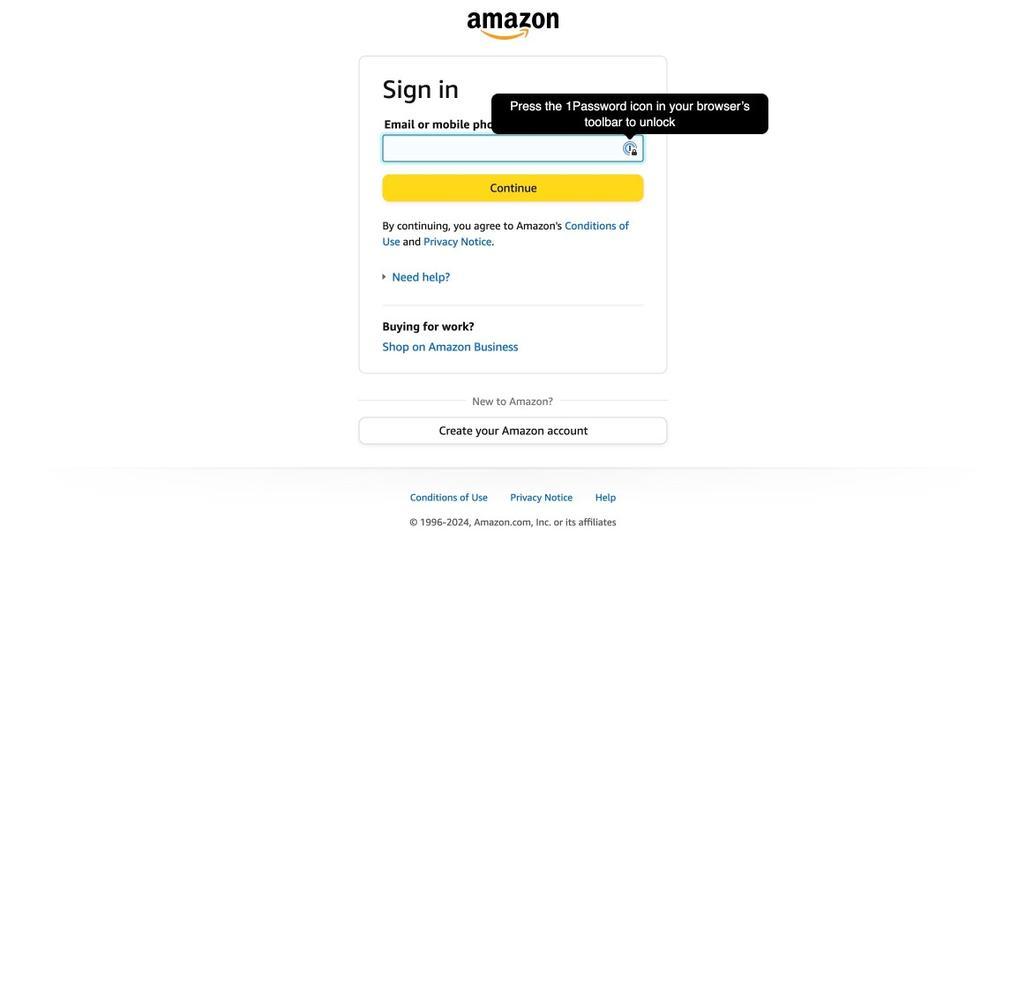 Task type: describe. For each thing, give the bounding box(es) containing it.
amazon image
[[468, 12, 559, 40]]

expand image
[[383, 274, 389, 280]]



Task type: locate. For each thing, give the bounding box(es) containing it.
None email field
[[383, 135, 644, 162]]

None submit
[[384, 175, 643, 201]]



Task type: vqa. For each thing, say whether or not it's contained in the screenshot.
email field
yes



